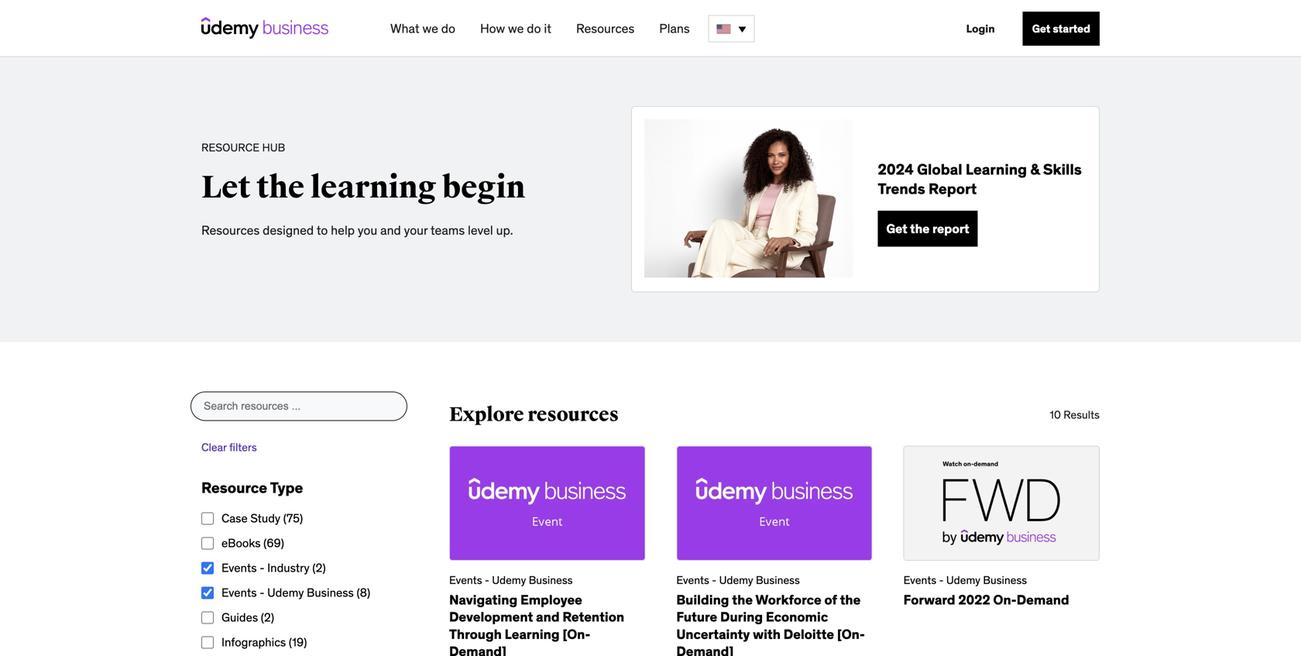 Task type: locate. For each thing, give the bounding box(es) containing it.
10
[[1050, 408, 1061, 422]]

(2)
[[312, 560, 326, 575], [261, 610, 274, 625]]

resources
[[576, 21, 635, 36], [201, 222, 260, 238]]

do left it
[[527, 21, 541, 36]]

2024 global learning & skills trends report link
[[878, 160, 1087, 198]]

the left report
[[910, 221, 930, 237]]

0 horizontal spatial do
[[441, 21, 456, 36]]

0 vertical spatial learning
[[966, 160, 1027, 179]]

0 horizontal spatial we
[[423, 21, 438, 36]]

the down hub
[[257, 168, 305, 207]]

do
[[441, 21, 456, 36], [527, 21, 541, 36]]

udemy down industry
[[267, 585, 304, 600]]

development
[[449, 609, 533, 625]]

do inside 'popup button'
[[441, 21, 456, 36]]

events - udemy business forward 2022 on-demand
[[904, 573, 1070, 608]]

trends
[[878, 179, 926, 198]]

[on-
[[563, 626, 591, 642], [837, 626, 865, 642]]

2 [on- from the left
[[837, 626, 865, 642]]

study
[[250, 511, 281, 526]]

menu navigation
[[378, 0, 1100, 57]]

demand] down through
[[449, 643, 507, 656]]

business left (8) at left
[[307, 585, 354, 600]]

business up employee
[[529, 573, 573, 587]]

(69)
[[264, 536, 284, 550]]

learning
[[966, 160, 1027, 179], [505, 626, 560, 642]]

1 vertical spatial learning
[[505, 626, 560, 642]]

business up the on-
[[983, 573, 1027, 587]]

1 vertical spatial and
[[536, 609, 560, 625]]

(75)
[[283, 511, 303, 526]]

the
[[257, 168, 305, 207], [910, 221, 930, 237], [732, 592, 753, 608], [840, 592, 861, 608]]

udemy inside events - udemy business building the workforce of the future during economic uncertainty with deloitte [on- demand]
[[719, 573, 754, 587]]

resources for resources designed to help you and your teams level up.
[[201, 222, 260, 238]]

events inside events - udemy business forward 2022 on-demand
[[904, 573, 937, 587]]

navigating
[[449, 592, 518, 608]]

1 horizontal spatial we
[[508, 21, 524, 36]]

[on- down retention
[[563, 626, 591, 642]]

learning down employee
[[505, 626, 560, 642]]

infographics
[[222, 635, 286, 650]]

results
[[1064, 408, 1100, 422]]

Infographics (19) checkbox
[[201, 637, 214, 649]]

business
[[529, 573, 573, 587], [756, 573, 800, 587], [983, 573, 1027, 587], [307, 585, 354, 600]]

resources designed to help you and your teams level up.
[[201, 222, 513, 238]]

events - udemy business (8)
[[222, 585, 370, 600]]

resources inside dropdown button
[[576, 21, 635, 36]]

demand
[[1017, 592, 1070, 608]]

get started
[[1032, 22, 1091, 36]]

let
[[201, 168, 251, 207]]

[on- right "deloitte"
[[837, 626, 865, 642]]

1 vertical spatial resources
[[201, 222, 260, 238]]

we for how
[[508, 21, 524, 36]]

1 horizontal spatial do
[[527, 21, 541, 36]]

get the report link
[[878, 211, 978, 247]]

demand]
[[449, 643, 507, 656], [677, 643, 734, 656]]

events up guides
[[222, 585, 257, 600]]

0 horizontal spatial and
[[380, 222, 401, 238]]

you
[[358, 222, 378, 238]]

(2) up infographics (19)
[[261, 610, 274, 625]]

get
[[1032, 22, 1051, 36], [887, 221, 908, 237]]

resources
[[528, 403, 619, 427]]

1 vertical spatial get
[[887, 221, 908, 237]]

learning inside events - udemy business navigating employee development and retention through learning [on- demand]
[[505, 626, 560, 642]]

-
[[260, 560, 265, 575], [485, 573, 490, 587], [712, 573, 717, 587], [939, 573, 944, 587], [260, 585, 265, 600]]

let the learning begin
[[201, 168, 526, 207]]

0 horizontal spatial demand]
[[449, 643, 507, 656]]

udemy for the
[[719, 573, 754, 587]]

demand] inside events - udemy business building the workforce of the future during economic uncertainty with deloitte [on- demand]
[[677, 643, 734, 656]]

get down trends
[[887, 221, 908, 237]]

- up the forward
[[939, 573, 944, 587]]

Guides (2) checkbox
[[201, 612, 214, 624]]

2 do from the left
[[527, 21, 541, 36]]

and down employee
[[536, 609, 560, 625]]

[on- inside events - udemy business navigating employee development and retention through learning [on- demand]
[[563, 626, 591, 642]]

clear filters link
[[201, 440, 257, 454]]

resources right it
[[576, 21, 635, 36]]

events up the forward
[[904, 573, 937, 587]]

0 horizontal spatial [on-
[[563, 626, 591, 642]]

udemy inside events - udemy business navigating employee development and retention through learning [on- demand]
[[492, 573, 526, 587]]

udemy for 2022
[[947, 573, 981, 587]]

what we do button
[[384, 15, 462, 43]]

events inside events - udemy business navigating employee development and retention through learning [on- demand]
[[449, 573, 482, 587]]

business for on-
[[983, 573, 1027, 587]]

udemy up "navigating"
[[492, 573, 526, 587]]

do for what we do
[[441, 21, 456, 36]]

1 horizontal spatial resources
[[576, 21, 635, 36]]

and
[[380, 222, 401, 238], [536, 609, 560, 625]]

events - industry (2)
[[222, 560, 326, 575]]

0 horizontal spatial get
[[887, 221, 908, 237]]

business up workforce
[[756, 573, 800, 587]]

1 vertical spatial (2)
[[261, 610, 274, 625]]

global
[[917, 160, 963, 179]]

resource
[[201, 478, 267, 497]]

0 vertical spatial resources
[[576, 21, 635, 36]]

udemy for employee
[[492, 573, 526, 587]]

how we do it button
[[474, 15, 558, 43]]

- up "navigating"
[[485, 573, 490, 587]]

your
[[404, 222, 428, 238]]

1 demand] from the left
[[449, 643, 507, 656]]

deloitte
[[784, 626, 834, 642]]

guides (2)
[[222, 610, 274, 625]]

type
[[270, 478, 303, 497]]

get left started
[[1032, 22, 1051, 36]]

events
[[222, 560, 257, 575], [449, 573, 482, 587], [677, 573, 710, 587], [904, 573, 937, 587], [222, 585, 257, 600]]

get inside menu "navigation"
[[1032, 22, 1051, 36]]

udemy
[[492, 573, 526, 587], [719, 573, 754, 587], [947, 573, 981, 587], [267, 585, 304, 600]]

udemy up the 2022
[[947, 573, 981, 587]]

and right you
[[380, 222, 401, 238]]

learning inside 2024 global learning & skills trends report
[[966, 160, 1027, 179]]

forward 2022 on-demand link
[[904, 592, 1070, 608]]

do right what
[[441, 21, 456, 36]]

1 horizontal spatial get
[[1032, 22, 1051, 36]]

1 we from the left
[[423, 21, 438, 36]]

learning left "&"
[[966, 160, 1027, 179]]

1 horizontal spatial learning
[[966, 160, 1027, 179]]

2 we from the left
[[508, 21, 524, 36]]

0 horizontal spatial resources
[[201, 222, 260, 238]]

we
[[423, 21, 438, 36], [508, 21, 524, 36]]

0 vertical spatial get
[[1032, 22, 1051, 36]]

Events - Industry (2) checkbox
[[201, 562, 214, 575]]

- inside events - udemy business building the workforce of the future during economic uncertainty with deloitte [on- demand]
[[712, 573, 717, 587]]

udemy up the 'during'
[[719, 573, 754, 587]]

do inside popup button
[[527, 21, 541, 36]]

0 horizontal spatial learning
[[505, 626, 560, 642]]

- inside events - udemy business forward 2022 on-demand
[[939, 573, 944, 587]]

1 horizontal spatial (2)
[[312, 560, 326, 575]]

business for workforce
[[756, 573, 800, 587]]

- up building
[[712, 573, 717, 587]]

2 demand] from the left
[[677, 643, 734, 656]]

- inside events - udemy business navigating employee development and retention through learning [on- demand]
[[485, 573, 490, 587]]

explore
[[449, 403, 524, 427]]

report
[[933, 221, 970, 237]]

the right 'of' at the right bottom
[[840, 592, 861, 608]]

events inside events - udemy business building the workforce of the future during economic uncertainty with deloitte [on- demand]
[[677, 573, 710, 587]]

we inside the what we do 'popup button'
[[423, 21, 438, 36]]

events down "ebooks"
[[222, 560, 257, 575]]

we inside how we do it popup button
[[508, 21, 524, 36]]

events up "navigating"
[[449, 573, 482, 587]]

through
[[449, 626, 502, 642]]

we right what
[[423, 21, 438, 36]]

of
[[825, 592, 837, 608]]

clear
[[201, 440, 227, 454]]

to
[[317, 222, 328, 238]]

business inside events - udemy business forward 2022 on-demand
[[983, 573, 1027, 587]]

events for navigating employee development and retention through learning [on- demand]
[[449, 573, 482, 587]]

designed
[[263, 222, 314, 238]]

events up building
[[677, 573, 710, 587]]

1 do from the left
[[441, 21, 456, 36]]

resource type
[[201, 478, 303, 497]]

1 horizontal spatial and
[[536, 609, 560, 625]]

get the report
[[887, 221, 970, 237]]

1 [on- from the left
[[563, 626, 591, 642]]

0 vertical spatial and
[[380, 222, 401, 238]]

(2) right industry
[[312, 560, 326, 575]]

1 horizontal spatial [on-
[[837, 626, 865, 642]]

business inside events - udemy business building the workforce of the future during economic uncertainty with deloitte [on- demand]
[[756, 573, 800, 587]]

udemy inside events - udemy business forward 2022 on-demand
[[947, 573, 981, 587]]

demand] down uncertainty on the bottom right of the page
[[677, 643, 734, 656]]

resources down let
[[201, 222, 260, 238]]

on-
[[994, 592, 1017, 608]]

navigating employee development and retention through learning [on- demand] link
[[449, 592, 625, 656]]

we right how
[[508, 21, 524, 36]]

business inside events - udemy business navigating employee development and retention through learning [on- demand]
[[529, 573, 573, 587]]

login button
[[957, 12, 1005, 46]]

1 horizontal spatial demand]
[[677, 643, 734, 656]]



Task type: describe. For each thing, give the bounding box(es) containing it.
udemy business image
[[201, 17, 328, 39]]

events for building the workforce of the future during economic uncertainty with deloitte [on- demand]
[[677, 573, 710, 587]]

we for what
[[423, 21, 438, 36]]

and inside events - udemy business navigating employee development and retention through learning [on- demand]
[[536, 609, 560, 625]]

- for forward 2022 on-demand
[[939, 573, 944, 587]]

0 vertical spatial (2)
[[312, 560, 326, 575]]

resource
[[201, 141, 260, 154]]

skills
[[1043, 160, 1082, 179]]

[on- inside events - udemy business building the workforce of the future during economic uncertainty with deloitte [on- demand]
[[837, 626, 865, 642]]

case study (75)
[[222, 511, 303, 526]]

resource hub
[[201, 141, 285, 154]]

what we do
[[390, 21, 456, 36]]

hub
[[262, 141, 285, 154]]

with
[[753, 626, 781, 642]]

get for get started
[[1032, 22, 1051, 36]]

events - udemy business building the workforce of the future during economic uncertainty with deloitte [on- demand]
[[677, 573, 865, 656]]

resources for resources
[[576, 21, 635, 36]]

eBooks (69) checkbox
[[201, 537, 214, 550]]

2022
[[959, 592, 991, 608]]

report
[[929, 179, 977, 198]]

Case Study (75) checkbox
[[201, 513, 214, 525]]

get for get the report
[[887, 221, 908, 237]]

- left industry
[[260, 560, 265, 575]]

ebooks (69)
[[222, 536, 284, 550]]

(19)
[[289, 635, 307, 650]]

industry
[[267, 560, 310, 575]]

help
[[331, 222, 355, 238]]

events for forward 2022 on-demand
[[904, 573, 937, 587]]

workforce
[[756, 592, 822, 608]]

how
[[480, 21, 505, 36]]

2024
[[878, 160, 914, 179]]

explore resources
[[449, 403, 619, 427]]

building
[[677, 592, 729, 608]]

(8)
[[357, 585, 370, 600]]

the up the 'during'
[[732, 592, 753, 608]]

events - udemy business navigating employee development and retention through learning [on- demand]
[[449, 573, 625, 656]]

get started link
[[1023, 12, 1100, 46]]

employee
[[521, 592, 583, 608]]

0 horizontal spatial (2)
[[261, 610, 274, 625]]

plans button
[[653, 15, 696, 43]]

it
[[544, 21, 552, 36]]

&
[[1031, 160, 1040, 179]]

case
[[222, 511, 248, 526]]

up.
[[496, 222, 513, 238]]

forward
[[904, 592, 956, 608]]

business for development
[[529, 573, 573, 587]]

do for how we do it
[[527, 21, 541, 36]]

during
[[721, 609, 763, 625]]

filters
[[229, 440, 257, 454]]

uncertainty
[[677, 626, 750, 642]]

- down "events - industry (2)"
[[260, 585, 265, 600]]

level
[[468, 222, 493, 238]]

building the workforce of the future during economic uncertainty with deloitte [on- demand] link
[[677, 592, 865, 656]]

guides
[[222, 610, 258, 625]]

resources button
[[570, 15, 641, 43]]

clear filters
[[201, 440, 257, 454]]

started
[[1053, 22, 1091, 36]]

economic
[[766, 609, 828, 625]]

teams
[[431, 222, 465, 238]]

begin
[[442, 168, 526, 207]]

retention
[[563, 609, 625, 625]]

Events - Udemy Business (8) checkbox
[[201, 587, 214, 599]]

demand] inside events - udemy business navigating employee development and retention through learning [on- demand]
[[449, 643, 507, 656]]

future
[[677, 609, 718, 625]]

infographics (19)
[[222, 635, 307, 650]]

login
[[967, 22, 995, 36]]

- for navigating employee development and retention through learning [on- demand]
[[485, 573, 490, 587]]

Search resources ... text field
[[191, 392, 408, 421]]

what
[[390, 21, 420, 36]]

plans
[[660, 21, 690, 36]]

how we do it
[[480, 21, 552, 36]]

2024 global learning & skills trends report
[[878, 160, 1082, 198]]

learning
[[311, 168, 437, 207]]

ebooks
[[222, 536, 261, 550]]

- for building the workforce of the future during economic uncertainty with deloitte [on- demand]
[[712, 573, 717, 587]]

10 results
[[1050, 408, 1100, 422]]



Task type: vqa. For each thing, say whether or not it's contained in the screenshot.
the
yes



